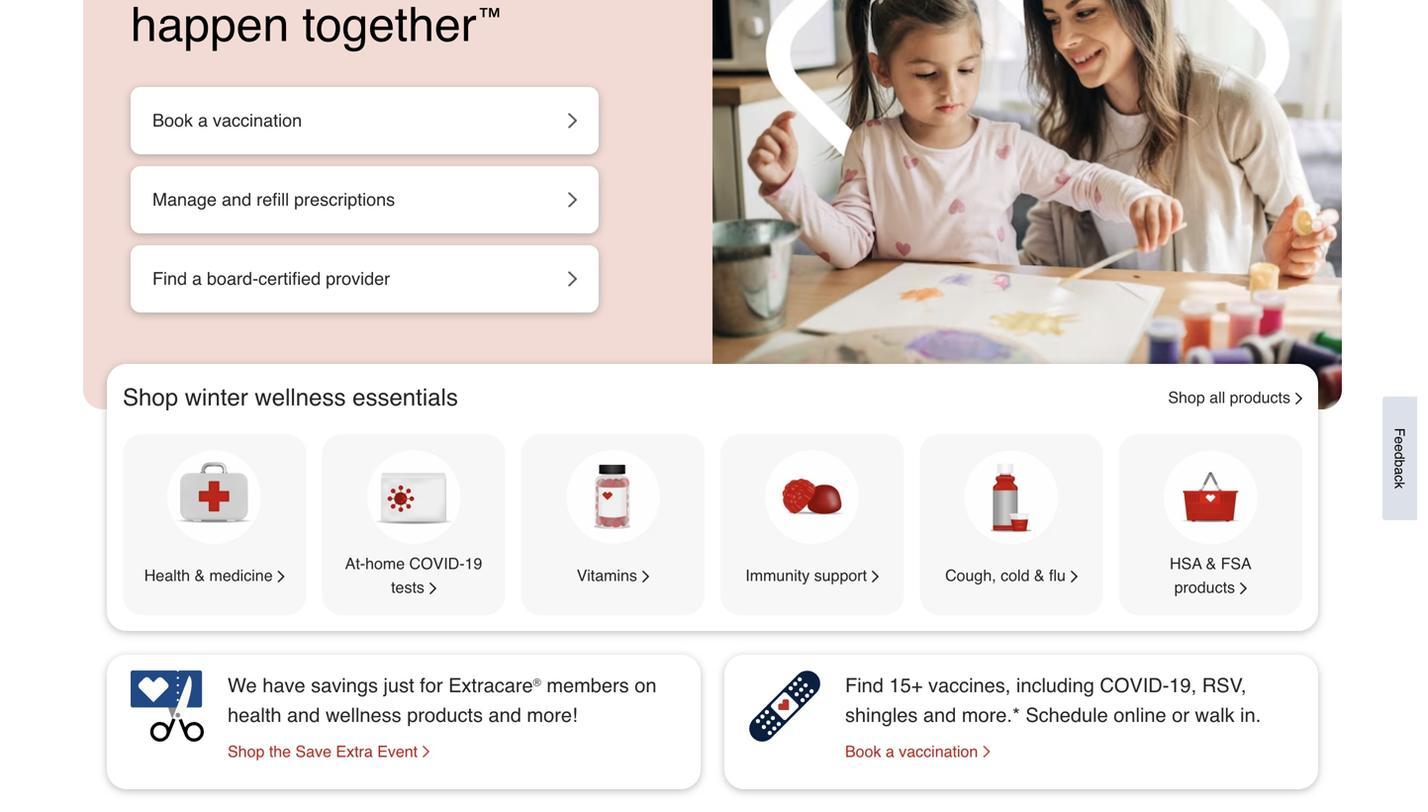 Task type: locate. For each thing, give the bounding box(es) containing it.
wellness inside members on health and wellness products and more!
[[326, 704, 402, 727]]

book
[[152, 110, 193, 131], [845, 743, 881, 761]]

manage and refill prescriptions link
[[131, 166, 599, 234]]

1 horizontal spatial shop
[[228, 743, 265, 761]]

find a board-certified provider link
[[131, 245, 599, 313]]

shop for shop the save extra event
[[228, 743, 265, 761]]

in.
[[1240, 704, 1261, 727]]

vaccination up 'refill'
[[213, 110, 302, 131]]

products inside members on health and wellness products and more!
[[407, 704, 483, 727]]

& left the 'flu'
[[1034, 567, 1045, 585]]

book a vaccination link
[[131, 87, 599, 154], [845, 743, 990, 761]]

have
[[263, 675, 305, 698]]

home
[[365, 555, 405, 573]]

a
[[198, 110, 208, 131], [192, 269, 202, 289], [1392, 468, 1408, 475], [886, 743, 895, 761]]

hsa & fsa products
[[1170, 555, 1252, 597]]

shop left the the
[[228, 743, 265, 761]]

products down the hsa
[[1175, 579, 1235, 597]]

1 vertical spatial wellness
[[326, 704, 402, 727]]

wellness right "winter"
[[255, 384, 346, 411]]

2 horizontal spatial shop
[[1168, 389, 1205, 407]]

1 vertical spatial book
[[845, 743, 881, 761]]

covid- up tests in the bottom of the page
[[409, 555, 465, 573]]

wellness down savings
[[326, 704, 402, 727]]

1 vertical spatial products
[[1175, 579, 1235, 597]]

cold
[[1001, 567, 1030, 585]]

find for find 15+ vaccines, including covid-19, rsv, shingles and more.* schedule online or walk in.
[[845, 675, 884, 698]]

shop for shop winter wellness essentials
[[123, 384, 178, 411]]

&
[[1206, 555, 1217, 573], [194, 567, 205, 585], [1034, 567, 1045, 585]]

at-home
[[345, 555, 409, 573]]

1 horizontal spatial covid-
[[1100, 675, 1169, 698]]

1 horizontal spatial vaccination
[[899, 743, 978, 761]]

vaccination down more.*
[[899, 743, 978, 761]]

book a vaccination
[[152, 110, 302, 131], [845, 743, 978, 761]]

vaccination
[[213, 110, 302, 131], [899, 743, 978, 761]]

vaccines,
[[928, 675, 1011, 698]]

0 horizontal spatial book a vaccination
[[152, 110, 302, 131]]

0 horizontal spatial vaccination
[[213, 110, 302, 131]]

shop winter wellness essentials
[[123, 384, 458, 411]]

1 horizontal spatial book a vaccination link
[[845, 743, 990, 761]]

book a vaccination down shingles
[[845, 743, 978, 761]]

shop
[[123, 384, 178, 411], [1168, 389, 1205, 407], [228, 743, 265, 761]]

book down shingles
[[845, 743, 881, 761]]

online
[[1114, 704, 1167, 727]]

products right all
[[1230, 389, 1291, 407]]

1 horizontal spatial book
[[845, 743, 881, 761]]

cough,
[[945, 567, 996, 585]]

rsv,
[[1202, 675, 1247, 698]]

2 horizontal spatial &
[[1206, 555, 1217, 573]]

products
[[1230, 389, 1291, 407], [1175, 579, 1235, 597], [407, 704, 483, 727]]

support
[[814, 567, 867, 585]]

0 vertical spatial find
[[152, 269, 187, 289]]

b
[[1392, 460, 1408, 468]]

manage and refill prescriptions
[[152, 190, 395, 210]]

®
[[533, 677, 541, 690]]

and inside manage and refill prescriptions link
[[222, 190, 252, 210]]

e
[[1392, 437, 1408, 444], [1392, 444, 1408, 452]]

flu
[[1049, 567, 1066, 585]]

0 vertical spatial vaccination
[[213, 110, 302, 131]]

e up d
[[1392, 437, 1408, 444]]

more!
[[527, 704, 578, 727]]

fsa
[[1221, 555, 1252, 573]]

0 horizontal spatial book a vaccination link
[[131, 87, 599, 154]]

0 horizontal spatial covid-
[[409, 555, 465, 573]]

shop left "winter"
[[123, 384, 178, 411]]

shop all products link
[[1168, 386, 1303, 410]]

health
[[228, 704, 282, 727]]

book a vaccination link down shingles
[[845, 743, 990, 761]]

0 vertical spatial book a vaccination
[[152, 110, 302, 131]]

wellness
[[255, 384, 346, 411], [326, 704, 402, 727]]

0 vertical spatial products
[[1230, 389, 1291, 407]]

and down have
[[287, 704, 320, 727]]

products down for
[[407, 704, 483, 727]]

and down vaccines,
[[923, 704, 957, 727]]

all
[[1210, 389, 1226, 407]]

& right health
[[194, 567, 205, 585]]

1 horizontal spatial find
[[845, 675, 884, 698]]

find 15+ vaccines, including covid-19, rsv, shingles and more.* schedule online or walk in.
[[845, 675, 1261, 727]]

book a vaccination link up manage and refill prescriptions link
[[131, 87, 599, 154]]

extracare
[[448, 675, 533, 698]]

1 horizontal spatial &
[[1034, 567, 1045, 585]]

health
[[144, 567, 190, 585]]

0 horizontal spatial book
[[152, 110, 193, 131]]

0 horizontal spatial find
[[152, 269, 187, 289]]

tests
[[391, 579, 425, 597]]

and
[[222, 190, 252, 210], [287, 704, 320, 727], [488, 704, 522, 727], [923, 704, 957, 727]]

& left fsa
[[1206, 555, 1217, 573]]

1 vertical spatial covid-
[[1100, 675, 1169, 698]]

0 vertical spatial covid-
[[409, 555, 465, 573]]

covid- inside covid-19 tests
[[409, 555, 465, 573]]

covid- inside find 15+ vaccines, including covid-19, rsv, shingles and more.* schedule online or walk in.
[[1100, 675, 1169, 698]]

0 horizontal spatial shop
[[123, 384, 178, 411]]

for
[[420, 675, 443, 698]]

shop inside shop all products link
[[1168, 389, 1205, 407]]

2 vertical spatial products
[[407, 704, 483, 727]]

vitamins
[[577, 567, 637, 585]]

covid-
[[409, 555, 465, 573], [1100, 675, 1169, 698]]

find up shingles
[[845, 675, 884, 698]]

a inside button
[[1392, 468, 1408, 475]]

just
[[384, 675, 414, 698]]

we have savings just for extracare ®
[[228, 675, 541, 698]]

book up manage
[[152, 110, 193, 131]]

find inside find 15+ vaccines, including covid-19, rsv, shingles and more.* schedule online or walk in.
[[845, 675, 884, 698]]

a left board-
[[192, 269, 202, 289]]

medicine
[[209, 567, 273, 585]]

schedule
[[1026, 704, 1108, 727]]

& inside hsa & fsa products
[[1206, 555, 1217, 573]]

book a vaccination up manage
[[152, 110, 302, 131]]

and left 'refill'
[[222, 190, 252, 210]]

a down shingles
[[886, 743, 895, 761]]

a up k
[[1392, 468, 1408, 475]]

e up b
[[1392, 444, 1408, 452]]

shop left all
[[1168, 389, 1205, 407]]

2 e from the top
[[1392, 444, 1408, 452]]

cough, cold & flu
[[945, 567, 1066, 585]]

find left board-
[[152, 269, 187, 289]]

1 horizontal spatial book a vaccination
[[845, 743, 978, 761]]

1 vertical spatial book a vaccination
[[845, 743, 978, 761]]

0 horizontal spatial &
[[194, 567, 205, 585]]

find
[[152, 269, 187, 289], [845, 675, 884, 698]]

covid- up online
[[1100, 675, 1169, 698]]

1 vertical spatial find
[[845, 675, 884, 698]]

at-
[[345, 555, 365, 573]]

manage
[[152, 190, 217, 210]]

shop for shop all products
[[1168, 389, 1205, 407]]

save
[[295, 743, 332, 761]]

1 vertical spatial vaccination
[[899, 743, 978, 761]]



Task type: vqa. For each thing, say whether or not it's contained in the screenshot.


Task type: describe. For each thing, give the bounding box(es) containing it.
essentials
[[353, 384, 458, 411]]

shingles
[[845, 704, 918, 727]]

shop the save extra event link
[[228, 743, 430, 761]]

19
[[465, 555, 482, 573]]

members on health and wellness products and more!
[[228, 675, 657, 727]]

immunity support
[[746, 567, 867, 585]]

c
[[1392, 475, 1408, 482]]

more.*
[[962, 704, 1020, 727]]

0 vertical spatial wellness
[[255, 384, 346, 411]]

& for health
[[194, 567, 205, 585]]

prescriptions
[[294, 190, 395, 210]]

shop the save extra event
[[228, 743, 418, 761]]

shop all products
[[1168, 389, 1291, 407]]

winter
[[185, 384, 248, 411]]

savings
[[311, 675, 378, 698]]

™
[[477, 2, 503, 33]]

& for hsa
[[1206, 555, 1217, 573]]

find for find a board-certified provider
[[152, 269, 187, 289]]

f
[[1392, 428, 1408, 437]]

19,
[[1169, 675, 1197, 698]]

walk
[[1195, 704, 1235, 727]]

we
[[228, 675, 257, 698]]

1 e from the top
[[1392, 437, 1408, 444]]

event
[[377, 743, 418, 761]]

including
[[1016, 675, 1095, 698]]

vitamins link
[[521, 435, 705, 616]]

board-
[[207, 269, 258, 289]]

hsa
[[1170, 555, 1202, 573]]

0 vertical spatial book a vaccination link
[[131, 87, 599, 154]]

products inside hsa & fsa products
[[1175, 579, 1235, 597]]

find a board-certified provider
[[152, 269, 390, 289]]

and down extracare
[[488, 704, 522, 727]]

certified
[[258, 269, 321, 289]]

members
[[547, 675, 629, 698]]

f e e d b a c k
[[1392, 428, 1408, 489]]

refill
[[256, 190, 289, 210]]

on
[[635, 675, 657, 698]]

d
[[1392, 452, 1408, 460]]

extra
[[336, 743, 373, 761]]

health & medicine
[[144, 567, 273, 585]]

15+
[[889, 675, 923, 698]]

immunity
[[746, 567, 810, 585]]

provider
[[326, 269, 390, 289]]

the
[[269, 743, 291, 761]]

covid-19 tests
[[391, 555, 482, 597]]

and inside find 15+ vaccines, including covid-19, rsv, shingles and more.* schedule online or walk in.
[[923, 704, 957, 727]]

a up manage
[[198, 110, 208, 131]]

0 vertical spatial book
[[152, 110, 193, 131]]

1 vertical spatial book a vaccination link
[[845, 743, 990, 761]]

k
[[1392, 482, 1408, 489]]

f e e d b a c k button
[[1383, 397, 1417, 521]]

a mother watches her young daughter as she learns to paint. image
[[713, 0, 1342, 410]]

health & medicine link
[[123, 435, 306, 616]]

or
[[1172, 704, 1190, 727]]



